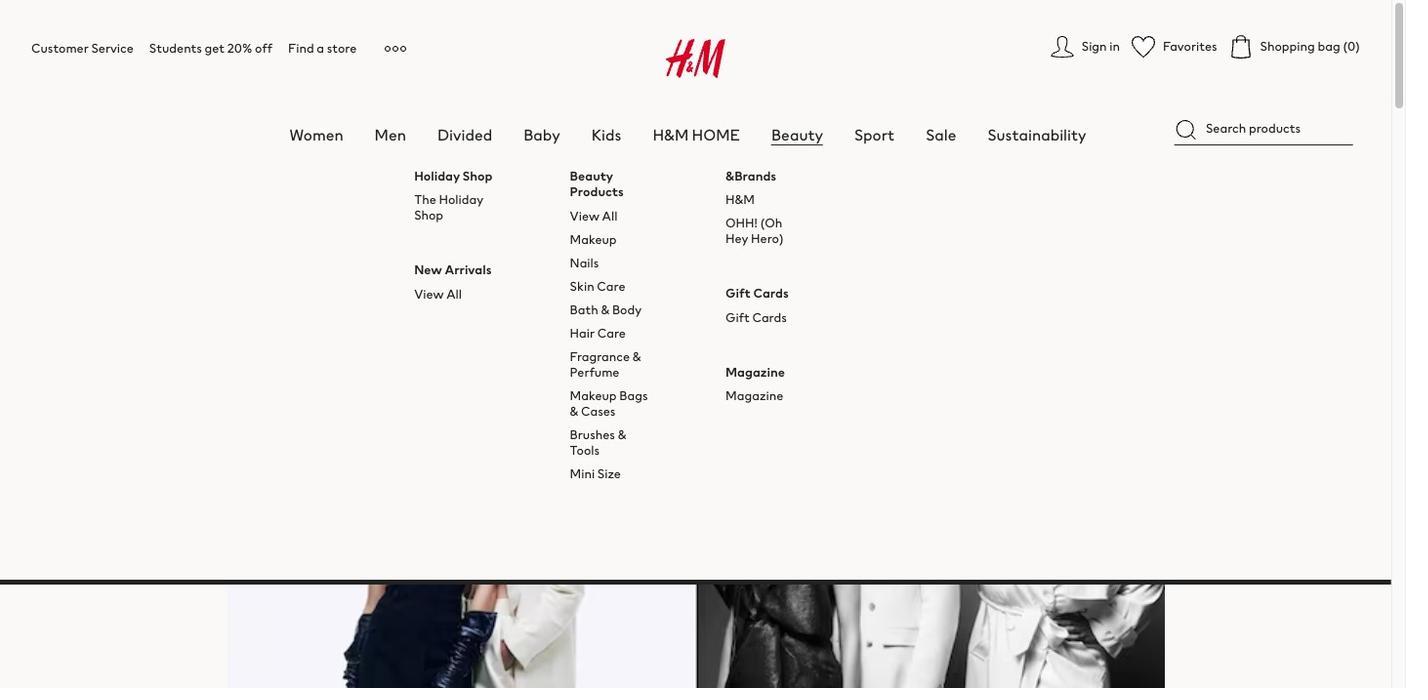 Task type: vqa. For each thing, say whether or not it's contained in the screenshot.
2nd accessories link from the top
no



Task type: locate. For each thing, give the bounding box(es) containing it.
1 vertical spatial view all link
[[414, 285, 462, 303]]

2 magazine from the top
[[726, 387, 784, 405]]

all down arrivals
[[447, 285, 462, 303]]

women
[[290, 123, 343, 147]]

become
[[626, 190, 673, 209]]

free shipping over $40 link
[[317, 190, 450, 209]]

1 horizontal spatial view
[[570, 207, 600, 225]]

2 vertical spatial a
[[593, 326, 599, 342]]

1 horizontal spatial all
[[602, 207, 618, 225]]

2 horizontal spatial a
[[675, 190, 683, 209]]

brushes & tools link
[[570, 425, 651, 460]]

all for products
[[602, 207, 618, 225]]

nails
[[570, 253, 599, 272]]

favorites
[[1163, 37, 1218, 56]]

off inside header.primary.navigation element
[[255, 39, 273, 58]]

0 horizontal spatial shop
[[414, 206, 444, 225]]

hair
[[570, 324, 595, 342]]

care down bath & body link
[[598, 324, 626, 342]]

1 vertical spatial all
[[447, 285, 462, 303]]

perfume
[[570, 363, 620, 381]]

2 care from the top
[[598, 324, 626, 342]]

0 vertical spatial shop
[[463, 167, 493, 186]]

1 horizontal spatial off
[[664, 256, 703, 296]]

a right become
[[675, 190, 683, 209]]

1 magazine from the top
[[726, 363, 785, 381]]

&brands h&m ohh! (oh hey hero)
[[726, 167, 784, 248]]

view inside new arrivals view all
[[414, 285, 444, 303]]

gift
[[726, 284, 751, 303], [726, 308, 750, 327]]

&
[[601, 300, 610, 319], [633, 347, 641, 366], [570, 402, 579, 420], [618, 425, 627, 444]]

for
[[672, 326, 687, 342]]

fragrance
[[570, 347, 630, 366]]

bag
[[1318, 37, 1341, 56]]

cases
[[581, 402, 616, 420]]

hey
[[726, 230, 749, 248]]

deals
[[742, 287, 815, 327]]

h&m home link
[[653, 123, 740, 147]]

tools
[[570, 441, 600, 460]]

makeup
[[570, 230, 617, 249], [570, 386, 617, 405]]

gift cards gift cards
[[726, 284, 789, 327]]

over
[[399, 190, 424, 209]]

up to 60% off select styles black friday deals not a member? join for free and save an extra 10%
[[526, 256, 866, 342]]

holiday right the
[[439, 191, 484, 209]]

view for new arrivals
[[414, 285, 444, 303]]

makeup bags & cases link
[[570, 386, 651, 420]]

become a h&m member
[[626, 190, 766, 209]]

0 horizontal spatial beauty
[[570, 167, 614, 186]]

0 vertical spatial view all link
[[570, 207, 618, 225]]

0 vertical spatial view
[[570, 207, 600, 225]]

20%
[[227, 39, 252, 58]]

free
[[317, 190, 343, 209]]

h&m
[[653, 123, 689, 147], [685, 190, 715, 209], [726, 191, 755, 209]]

ohh! (oh hey hero) link
[[726, 214, 806, 248]]

magazine magazine
[[726, 363, 785, 405]]

0 vertical spatial magazine
[[726, 363, 785, 381]]

free
[[689, 326, 709, 342]]

view all link
[[570, 207, 618, 225], [414, 285, 462, 303]]

beauty inside beauty products view all makeup nails skin care bath & body hair care fragrance & perfume makeup bags & cases brushes & tools mini size
[[570, 167, 614, 186]]

service
[[91, 39, 134, 58]]

Search products search field
[[1175, 113, 1354, 146]]

view for beauty products
[[570, 207, 600, 225]]

extra
[[772, 326, 799, 342]]

shop
[[463, 167, 493, 186], [414, 206, 444, 225]]

beauty up the &brands
[[772, 123, 823, 147]]

view all link up "makeup" link
[[570, 207, 618, 225]]

0 horizontal spatial off
[[255, 39, 273, 58]]

0 vertical spatial holiday
[[414, 167, 460, 186]]

0 vertical spatial all
[[602, 207, 618, 225]]

save
[[733, 326, 755, 342]]

& left cases
[[570, 402, 579, 420]]

h&m up ohh!
[[726, 191, 755, 209]]

0 vertical spatial care
[[597, 277, 626, 295]]

shipping
[[345, 190, 396, 209]]

0 horizontal spatial view
[[414, 285, 444, 303]]

skin care link
[[570, 277, 626, 295]]

member
[[717, 190, 766, 209]]

all inside new arrivals view all
[[447, 285, 462, 303]]

h&m inside "&brands h&m ohh! (oh hey hero)"
[[726, 191, 755, 209]]

baby link
[[524, 123, 560, 147]]

fragrance & perfume link
[[570, 347, 651, 381]]

off right 60% at the left top of page
[[664, 256, 703, 296]]

view up "makeup" link
[[570, 207, 600, 225]]

1 vertical spatial gift
[[726, 308, 750, 327]]

1 vertical spatial care
[[598, 324, 626, 342]]

10%
[[801, 326, 820, 342]]

0 vertical spatial gift
[[726, 284, 751, 303]]

bags
[[620, 386, 648, 405]]

products
[[570, 183, 624, 201]]

a for store
[[317, 39, 324, 58]]

holiday
[[414, 167, 460, 186], [439, 191, 484, 209]]

new arrivals view all
[[414, 261, 492, 303]]

off right 20%
[[255, 39, 273, 58]]

0 horizontal spatial all
[[447, 285, 462, 303]]

0 vertical spatial beauty
[[772, 123, 823, 147]]

off
[[255, 39, 273, 58], [664, 256, 703, 296]]

1 vertical spatial a
[[675, 190, 683, 209]]

makeup down perfume
[[570, 386, 617, 405]]

all inside beauty products view all makeup nails skin care bath & body hair care fragrance & perfume makeup bags & cases brushes & tools mini size
[[602, 207, 618, 225]]

friday
[[654, 287, 737, 327]]

divided link
[[438, 123, 493, 147]]

hero)
[[751, 230, 784, 248]]

1 care from the top
[[597, 277, 626, 295]]

0 horizontal spatial a
[[317, 39, 324, 58]]

new
[[414, 261, 442, 280]]

1 vertical spatial view
[[414, 285, 444, 303]]

nails link
[[570, 253, 599, 272]]

1 vertical spatial shop
[[414, 206, 444, 225]]

beauty down kids
[[570, 167, 614, 186]]

h&m image
[[666, 39, 726, 78]]

1 vertical spatial off
[[664, 256, 703, 296]]

off inside up to 60% off select styles black friday deals not a member? join for free and save an extra 10%
[[664, 256, 703, 296]]

gift up gift cards link
[[726, 284, 751, 303]]

a right find
[[317, 39, 324, 58]]

all down the products
[[602, 207, 618, 225]]

holiday up $40
[[414, 167, 460, 186]]

0 vertical spatial a
[[317, 39, 324, 58]]

find a store link
[[288, 39, 357, 58]]

sustainability link
[[988, 123, 1087, 147]]

gift left an at top right
[[726, 308, 750, 327]]

(oh
[[760, 214, 783, 233]]

0 vertical spatial off
[[255, 39, 273, 58]]

beauty for beauty
[[772, 123, 823, 147]]

makeup up the nails
[[570, 230, 617, 249]]

care
[[597, 277, 626, 295], [598, 324, 626, 342]]

black
[[577, 287, 649, 327]]

a
[[317, 39, 324, 58], [675, 190, 683, 209], [593, 326, 599, 342]]

find
[[288, 39, 314, 58]]

1 vertical spatial makeup
[[570, 386, 617, 405]]

ohh!
[[726, 214, 758, 233]]

bath
[[570, 300, 599, 319]]

0 horizontal spatial view all link
[[414, 285, 462, 303]]

0 vertical spatial makeup
[[570, 230, 617, 249]]

care up bath & body link
[[597, 277, 626, 295]]

view all link down new
[[414, 285, 462, 303]]

1 vertical spatial magazine
[[726, 387, 784, 405]]

1 vertical spatial holiday
[[439, 191, 484, 209]]

1 horizontal spatial view all link
[[570, 207, 618, 225]]

brushes
[[570, 425, 615, 444]]

view
[[570, 207, 600, 225], [414, 285, 444, 303]]

1 horizontal spatial shop
[[463, 167, 493, 186]]

view inside beauty products view all makeup nails skin care bath & body hair care fragrance & perfume makeup bags & cases brushes & tools mini size
[[570, 207, 600, 225]]

60%
[[602, 256, 658, 296]]

view down new
[[414, 285, 444, 303]]

& right brushes
[[618, 425, 627, 444]]

1 horizontal spatial a
[[593, 326, 599, 342]]

shopping bag (0)
[[1261, 37, 1361, 56]]

1 horizontal spatial beauty
[[772, 123, 823, 147]]

a for h&m
[[675, 190, 683, 209]]

magazine up magazine link
[[726, 363, 785, 381]]

beauty for beauty products view all makeup nails skin care bath & body hair care fragrance & perfume makeup bags & cases brushes & tools mini size
[[570, 167, 614, 186]]

1 vertical spatial beauty
[[570, 167, 614, 186]]

an
[[757, 326, 770, 342]]

a right not
[[593, 326, 599, 342]]

not
[[572, 326, 591, 342]]

magazine down an at top right
[[726, 387, 784, 405]]

the
[[414, 191, 436, 209]]



Task type: describe. For each thing, give the bounding box(es) containing it.
2 makeup from the top
[[570, 386, 617, 405]]

men link
[[375, 123, 406, 147]]

bath & body link
[[570, 300, 642, 319]]

beauty products view all makeup nails skin care bath & body hair care fragrance & perfume makeup bags & cases brushes & tools mini size
[[570, 167, 648, 483]]

sale link
[[926, 123, 957, 147]]

kids
[[592, 123, 622, 147]]

a inside up to 60% off select styles black friday deals not a member? join for free and save an extra 10%
[[593, 326, 599, 342]]

makeup link
[[570, 230, 617, 249]]

kids link
[[592, 123, 622, 147]]

sale
[[926, 123, 957, 147]]

magazine link
[[726, 387, 784, 405]]

sign in
[[1082, 37, 1120, 56]]

sustainability
[[988, 123, 1087, 147]]

sign
[[1082, 37, 1107, 56]]

shopping
[[1261, 37, 1315, 56]]

customer service link
[[31, 39, 134, 58]]

holiday shop the holiday shop
[[414, 167, 493, 225]]

sport
[[855, 123, 895, 147]]

and
[[711, 326, 730, 342]]

students get 20% off
[[149, 39, 273, 58]]

h&m left h&m link
[[685, 190, 715, 209]]

the holiday shop link
[[414, 191, 495, 225]]

arrivals
[[445, 261, 492, 280]]

customer
[[31, 39, 89, 58]]

find a store
[[288, 39, 357, 58]]

up
[[526, 256, 562, 296]]

all for arrivals
[[447, 285, 462, 303]]

magazine inside magazine magazine
[[726, 387, 784, 405]]

hair care link
[[570, 324, 626, 342]]

$40
[[427, 190, 450, 209]]

women link
[[290, 123, 343, 147]]

become a h&m member link
[[626, 190, 766, 209]]

mini size link
[[570, 464, 621, 483]]

baby
[[524, 123, 560, 147]]

sport link
[[855, 123, 895, 147]]

favorites link
[[1132, 35, 1218, 59]]

2 gift from the top
[[726, 308, 750, 327]]

& down member?
[[633, 347, 641, 366]]

campaign image image
[[227, 388, 1165, 689]]

in
[[1110, 37, 1120, 56]]

member?
[[602, 326, 648, 342]]

h&m home
[[653, 123, 740, 147]]

free shipping over $40
[[317, 190, 450, 209]]

join
[[650, 326, 670, 342]]

size
[[598, 464, 621, 483]]

h&m left home
[[653, 123, 689, 147]]

to
[[568, 256, 596, 296]]

1 gift from the top
[[726, 284, 751, 303]]

sign in button
[[1051, 35, 1120, 59]]

gift cards link
[[726, 308, 787, 327]]

styles
[[791, 256, 866, 296]]

skin
[[570, 277, 595, 295]]

&brands
[[726, 167, 777, 186]]

0 vertical spatial cards
[[754, 284, 789, 303]]

divided
[[438, 123, 493, 147]]

men
[[375, 123, 406, 147]]

students
[[149, 39, 202, 58]]

mini
[[570, 464, 595, 483]]

1 vertical spatial cards
[[753, 308, 787, 327]]

1 makeup from the top
[[570, 230, 617, 249]]

shopping bag (0) link
[[1229, 35, 1361, 59]]

home
[[692, 123, 740, 147]]

h&m link
[[726, 191, 755, 209]]

body
[[612, 300, 642, 319]]

off for 20%
[[255, 39, 273, 58]]

get
[[205, 39, 225, 58]]

customer service
[[31, 39, 134, 58]]

& right bath on the left top of the page
[[601, 300, 610, 319]]

header.primary.navigation element
[[0, 16, 1407, 585]]

store
[[327, 39, 357, 58]]

off for 60%
[[664, 256, 703, 296]]



